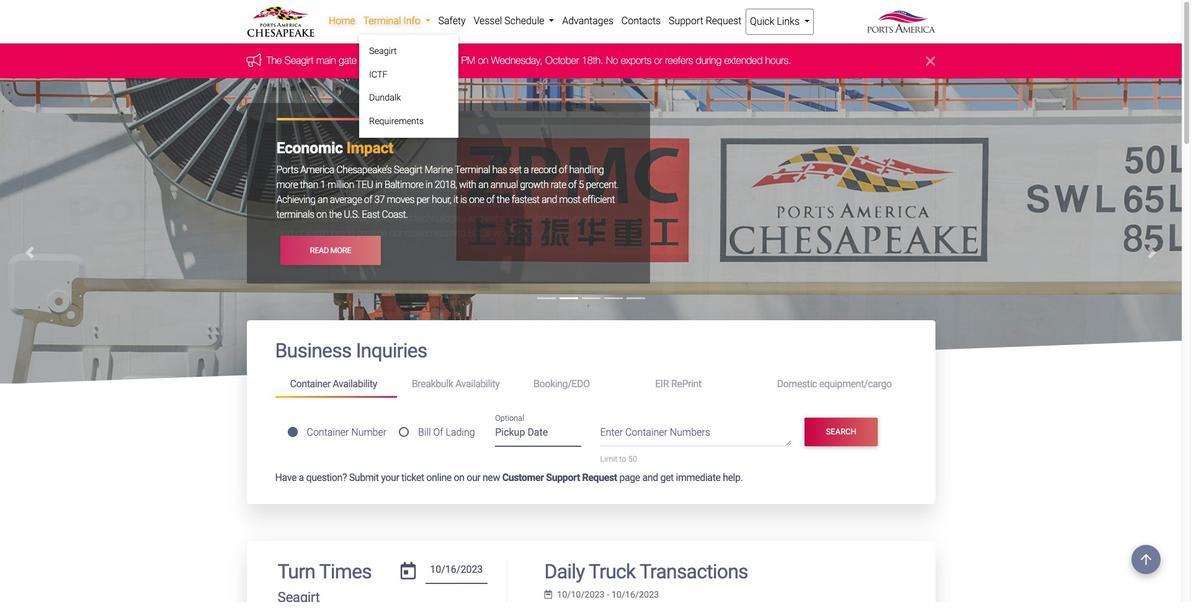 Task type: describe. For each thing, give the bounding box(es) containing it.
more
[[277, 179, 298, 191]]

turn
[[278, 560, 315, 583]]

partnership
[[306, 197, 352, 209]]

booking/edo link
[[519, 373, 641, 396]]

bill of lading
[[418, 426, 475, 438]]

provide
[[357, 227, 387, 239]]

committed
[[542, 197, 586, 209]]

customer support request link
[[503, 472, 618, 483]]

breakbulk availability
[[412, 378, 500, 390]]

0 vertical spatial port
[[429, 197, 446, 209]]

of up 'rate' on the left
[[559, 164, 567, 176]]

calendar week image
[[545, 590, 553, 599]]

baltimore inside the ports america chesapeake's seagirt marine terminal has set a record of handling more than 1 million teu in baltimore in 2018,                         with an annual growth rate of 5 percent. achieving an average of 37 moves per hour, it is one of the fastest and most efficient terminals on the u.s. east coast.
[[385, 179, 424, 191]]

the seagirt main gate will be extended to 5:30 pm on wednesday, october 18th.  no exports or reefers during extended hours. alert
[[0, 44, 1183, 78]]

1 horizontal spatial ports
[[360, 158, 397, 176]]

rate
[[551, 179, 567, 191]]

administration.
[[448, 197, 509, 209]]

our inside seagirt marine terminal is operated by ports america chesapeake under a public- private partnership with the maryland port administration.                         we are committed to developing and utilizing advanced technologies and enhanced infrastructure at the port of baltimore to provide                         our customers and bcos world-class service.
[[389, 227, 403, 239]]

request inside main content
[[583, 472, 618, 483]]

2018,
[[435, 179, 457, 191]]

1 in from the left
[[376, 179, 383, 191]]

inquiries
[[356, 339, 427, 363]]

container availability link
[[275, 373, 397, 398]]

1 horizontal spatial our
[[467, 472, 481, 483]]

have a question? submit your ticket online on our new customer support request page and get immediate help.
[[275, 472, 743, 483]]

america inside the ports america chesapeake's seagirt marine terminal has set a record of handling more than 1 million teu in baltimore in 2018,                         with an annual growth rate of 5 percent. achieving an average of 37 moves per hour, it is one of the fastest and most efficient terminals on the u.s. east coast.
[[301, 164, 335, 176]]

0 vertical spatial chesapeake
[[460, 158, 543, 176]]

read
[[310, 246, 329, 255]]

maryland
[[389, 197, 427, 209]]

to down public-
[[588, 197, 597, 209]]

1 horizontal spatial america
[[400, 158, 457, 176]]

container up 50
[[626, 427, 668, 439]]

new
[[483, 472, 500, 483]]

no
[[606, 55, 619, 66]]

container for container number
[[307, 426, 349, 438]]

with inside seagirt marine terminal is operated by ports america chesapeake under a public- private partnership with the maryland port administration.                         we are committed to developing and utilizing advanced technologies and enhanced infrastructure at the port of baltimore to provide                         our customers and bcos world-class service.
[[354, 197, 371, 209]]

1 horizontal spatial support
[[669, 15, 704, 27]]

ticket
[[402, 472, 424, 483]]

read more
[[310, 246, 351, 255]]

october
[[546, 55, 579, 66]]

enter
[[601, 427, 623, 439]]

under
[[546, 183, 569, 194]]

a inside seagirt marine terminal is operated by ports america chesapeake under a public- private partnership with the maryland port administration.                         we are committed to developing and utilizing advanced technologies and enhanced infrastructure at the port of baltimore to provide                         our customers and bcos world-class service.
[[571, 183, 576, 194]]

infrastructure
[[528, 212, 582, 224]]

read more link
[[280, 236, 381, 265]]

availability for breakbulk availability
[[456, 378, 500, 390]]

at
[[584, 212, 592, 224]]

vessel schedule link
[[470, 9, 559, 34]]

10/10/2023
[[558, 590, 605, 600]]

the up advanced
[[374, 197, 386, 209]]

truck
[[589, 560, 636, 583]]

it
[[454, 194, 458, 206]]

of
[[434, 426, 444, 438]]

bcos
[[468, 227, 491, 239]]

coast.
[[382, 209, 408, 221]]

daily truck transactions
[[545, 560, 749, 583]]

one
[[469, 194, 485, 206]]

online
[[427, 472, 452, 483]]

and left bcos
[[451, 227, 466, 239]]

enter container numbers
[[601, 427, 711, 439]]

annual
[[491, 179, 518, 191]]

to inside alert
[[429, 55, 437, 66]]

economic impact
[[277, 139, 394, 157]]

contacts
[[622, 15, 661, 27]]

calendar day image
[[401, 562, 416, 580]]

terminal info link
[[359, 9, 435, 34]]

east
[[362, 209, 380, 221]]

numbers
[[670, 427, 711, 439]]

are
[[527, 197, 540, 209]]

and inside the ports america chesapeake's seagirt marine terminal has set a record of handling more than 1 million teu in baltimore in 2018,                         with an annual growth rate of 5 percent. achieving an average of 37 moves per hour, it is one of the fastest and most efficient terminals on the u.s. east coast.
[[542, 194, 557, 206]]

economic engine image
[[0, 78, 1183, 589]]

0 vertical spatial request
[[706, 15, 742, 27]]

bullhorn image
[[247, 53, 267, 67]]

developing
[[277, 212, 320, 224]]

0 vertical spatial terminal
[[363, 15, 401, 27]]

ictf
[[369, 69, 388, 80]]

handling
[[570, 164, 604, 176]]

10/16/2023
[[612, 590, 659, 600]]

economic
[[277, 139, 343, 157]]

will
[[360, 55, 372, 66]]

reefers
[[666, 55, 694, 66]]

domestic
[[778, 378, 818, 390]]

question?
[[306, 472, 347, 483]]

teu
[[356, 179, 373, 191]]

of inside seagirt marine terminal is operated by ports america chesapeake under a public- private partnership with the maryland port administration.                         we are committed to developing and utilizing advanced technologies and enhanced infrastructure at the port of baltimore to provide                         our customers and bcos world-class service.
[[296, 227, 304, 239]]

schedule
[[505, 15, 545, 27]]

hours.
[[766, 55, 792, 66]]

chesapeake inside seagirt marine terminal is operated by ports america chesapeake under a public- private partnership with the maryland port administration.                         we are committed to developing and utilizing advanced technologies and enhanced infrastructure at the port of baltimore to provide                         our customers and bcos world-class service.
[[494, 183, 544, 194]]

daily
[[545, 560, 585, 583]]

seagirt link
[[364, 40, 454, 63]]

to up million
[[343, 158, 356, 176]]

search button
[[805, 418, 878, 446]]

most
[[560, 194, 581, 206]]

of right one
[[487, 194, 495, 206]]

limit to 50
[[601, 455, 638, 464]]

main
[[317, 55, 336, 66]]

availability for container availability
[[333, 378, 377, 390]]

seagirt inside alert
[[285, 55, 314, 66]]

the seagirt main gate will be extended to 5:30 pm on wednesday, october 18th.  no exports or reefers during extended hours.
[[267, 55, 792, 66]]

37
[[375, 194, 385, 206]]

bill
[[418, 426, 431, 438]]

1 horizontal spatial an
[[479, 179, 489, 191]]

-
[[607, 590, 610, 600]]

10/10/2023 - 10/16/2023
[[558, 590, 659, 600]]

1 vertical spatial port
[[277, 227, 294, 239]]

welcome
[[277, 158, 339, 176]]

go to top image
[[1132, 544, 1162, 573]]

50
[[629, 455, 638, 464]]

pm
[[462, 55, 476, 66]]

growth
[[520, 179, 549, 191]]



Task type: vqa. For each thing, say whether or not it's contained in the screenshot.
37
yes



Task type: locate. For each thing, give the bounding box(es) containing it.
0 horizontal spatial support
[[546, 472, 580, 483]]

Optional text field
[[495, 422, 582, 447]]

vessel schedule
[[474, 15, 547, 27]]

ictf link
[[364, 63, 454, 86]]

2 availability from the left
[[456, 378, 500, 390]]

container number
[[307, 426, 387, 438]]

by
[[422, 183, 431, 194]]

terminal left has
[[455, 164, 490, 176]]

2 vertical spatial on
[[454, 472, 465, 483]]

1 vertical spatial with
[[354, 197, 371, 209]]

breakbulk
[[412, 378, 453, 390]]

america
[[400, 158, 457, 176], [301, 164, 335, 176], [458, 183, 492, 194]]

set
[[510, 164, 522, 176]]

a right the "have"
[[299, 472, 304, 483]]

1 vertical spatial our
[[467, 472, 481, 483]]

0 horizontal spatial request
[[583, 472, 618, 483]]

1 horizontal spatial on
[[454, 472, 465, 483]]

on right online
[[454, 472, 465, 483]]

on right pm
[[478, 55, 489, 66]]

enhanced
[[486, 212, 526, 224]]

ports inside seagirt marine terminal is operated by ports america chesapeake under a public- private partnership with the maryland port administration.                         we are committed to developing and utilizing advanced technologies and enhanced infrastructure at the port of baltimore to provide                         our customers and bcos world-class service.
[[434, 183, 455, 194]]

0 horizontal spatial extended
[[388, 55, 426, 66]]

exports
[[621, 55, 652, 66]]

ports inside the ports america chesapeake's seagirt marine terminal has set a record of handling more than 1 million teu in baltimore in 2018,                         with an annual growth rate of 5 percent. achieving an average of 37 moves per hour, it is one of the fastest and most efficient terminals on the u.s. east coast.
[[277, 164, 298, 176]]

transactions
[[640, 560, 749, 583]]

on
[[478, 55, 489, 66], [317, 209, 327, 221], [454, 472, 465, 483]]

2 horizontal spatial ports
[[434, 183, 455, 194]]

and down 'administration.'
[[468, 212, 484, 224]]

with up one
[[459, 179, 477, 191]]

home link
[[325, 9, 359, 34]]

1 vertical spatial a
[[571, 183, 576, 194]]

an down 1
[[318, 194, 328, 206]]

main content containing business inquiries
[[237, 321, 945, 602]]

baltimore
[[385, 179, 424, 191], [306, 227, 345, 239]]

page
[[620, 472, 641, 483]]

support request
[[669, 15, 742, 27]]

support inside main content
[[546, 472, 580, 483]]

ports right by
[[434, 183, 455, 194]]

america up by
[[400, 158, 457, 176]]

0 vertical spatial support
[[669, 15, 704, 27]]

chesapeake up we
[[494, 183, 544, 194]]

0 horizontal spatial availability
[[333, 378, 377, 390]]

and left 'get'
[[643, 472, 659, 483]]

of left 5
[[569, 179, 577, 191]]

extended right during
[[725, 55, 763, 66]]

18th.
[[582, 55, 604, 66]]

chesapeake's
[[337, 164, 392, 176]]

to down utilizing
[[347, 227, 355, 239]]

1 horizontal spatial in
[[426, 179, 433, 191]]

seagirt inside the ports america chesapeake's seagirt marine terminal has set a record of handling more than 1 million teu in baltimore in 2018,                         with an annual growth rate of 5 percent. achieving an average of 37 moves per hour, it is one of the fastest and most efficient terminals on the u.s. east coast.
[[394, 164, 423, 176]]

port
[[429, 197, 446, 209], [277, 227, 294, 239]]

seagirt right the
[[285, 55, 314, 66]]

the right at
[[594, 212, 607, 224]]

of down developing
[[296, 227, 304, 239]]

ports up more
[[277, 164, 298, 176]]

port down developing
[[277, 227, 294, 239]]

u.s.
[[344, 209, 360, 221]]

0 vertical spatial on
[[478, 55, 489, 66]]

ports america chesapeake image
[[0, 78, 1183, 591]]

breakbulk availability link
[[397, 373, 519, 396]]

america up 1
[[301, 164, 335, 176]]

in
[[376, 179, 383, 191], [426, 179, 433, 191]]

2 in from the left
[[426, 179, 433, 191]]

seagirt up ictf
[[369, 46, 397, 56]]

is inside the ports america chesapeake's seagirt marine terminal has set a record of handling more than 1 million teu in baltimore in 2018,                         with an annual growth rate of 5 percent. achieving an average of 37 moves per hour, it is one of the fastest and most efficient terminals on the u.s. east coast.
[[461, 194, 467, 206]]

or
[[655, 55, 663, 66]]

fastest
[[512, 194, 540, 206]]

dundalk
[[369, 93, 401, 103]]

has
[[493, 164, 507, 176]]

an up one
[[479, 179, 489, 191]]

a inside main content
[[299, 472, 304, 483]]

1 vertical spatial support
[[546, 472, 580, 483]]

1 extended from the left
[[388, 55, 426, 66]]

2 horizontal spatial america
[[458, 183, 492, 194]]

1 vertical spatial terminal
[[455, 164, 490, 176]]

chesapeake up annual
[[460, 158, 543, 176]]

a right the 'set'
[[524, 164, 529, 176]]

2 horizontal spatial a
[[571, 183, 576, 194]]

1 horizontal spatial request
[[706, 15, 742, 27]]

baltimore inside seagirt marine terminal is operated by ports america chesapeake under a public- private partnership with the maryland port administration.                         we are committed to developing and utilizing advanced technologies and enhanced infrastructure at the port of baltimore to provide                         our customers and bcos world-class service.
[[306, 227, 345, 239]]

terminal left info
[[363, 15, 401, 27]]

business
[[275, 339, 352, 363]]

our down advanced
[[389, 227, 403, 239]]

1 horizontal spatial is
[[461, 194, 467, 206]]

request down limit
[[583, 472, 618, 483]]

the seagirt main gate will be extended to 5:30 pm on wednesday, october 18th.  no exports or reefers during extended hours. link
[[267, 55, 792, 66]]

2 horizontal spatial on
[[478, 55, 489, 66]]

to left 50
[[620, 455, 627, 464]]

the down annual
[[497, 194, 510, 206]]

million
[[328, 179, 354, 191]]

availability right breakbulk at left bottom
[[456, 378, 500, 390]]

seagirt up the operated
[[394, 164, 423, 176]]

america inside seagirt marine terminal is operated by ports america chesapeake under a public- private partnership with the maryland port administration.                         we are committed to developing and utilizing advanced technologies and enhanced infrastructure at the port of baltimore to provide                         our customers and bcos world-class service.
[[458, 183, 492, 194]]

is right it
[[461, 194, 467, 206]]

wednesday,
[[492, 55, 543, 66]]

support up reefers
[[669, 15, 704, 27]]

1 availability from the left
[[333, 378, 377, 390]]

have
[[275, 472, 297, 483]]

service.
[[542, 227, 572, 239]]

ports down the impact
[[360, 158, 397, 176]]

1 horizontal spatial availability
[[456, 378, 500, 390]]

extended right be
[[388, 55, 426, 66]]

more
[[331, 246, 351, 255]]

baltimore up moves
[[385, 179, 424, 191]]

the left u.s. on the top of the page
[[329, 209, 342, 221]]

1 vertical spatial on
[[317, 209, 327, 221]]

1 horizontal spatial baltimore
[[385, 179, 424, 191]]

0 horizontal spatial on
[[317, 209, 327, 221]]

0 horizontal spatial port
[[277, 227, 294, 239]]

during
[[696, 55, 722, 66]]

container down business
[[290, 378, 331, 390]]

limit
[[601, 455, 618, 464]]

safety link
[[435, 9, 470, 34]]

operated
[[384, 183, 420, 194]]

home
[[329, 15, 355, 27]]

on inside the ports america chesapeake's seagirt marine terminal has set a record of handling more than 1 million teu in baltimore in 2018,                         with an annual growth rate of 5 percent. achieving an average of 37 moves per hour, it is one of the fastest and most efficient terminals on the u.s. east coast.
[[317, 209, 327, 221]]

utilizing
[[340, 212, 371, 224]]

0 horizontal spatial in
[[376, 179, 383, 191]]

terminal inside the ports america chesapeake's seagirt marine terminal has set a record of handling more than 1 million teu in baltimore in 2018,                         with an annual growth rate of 5 percent. achieving an average of 37 moves per hour, it is one of the fastest and most efficient terminals on the u.s. east coast.
[[455, 164, 490, 176]]

seagirt up private at the top left of page
[[277, 183, 305, 194]]

0 horizontal spatial our
[[389, 227, 403, 239]]

container for container availability
[[290, 378, 331, 390]]

port up technologies
[[429, 197, 446, 209]]

gate
[[339, 55, 357, 66]]

per
[[417, 194, 430, 206]]

our left new
[[467, 472, 481, 483]]

get
[[661, 472, 674, 483]]

eir reprint
[[656, 378, 702, 390]]

is right teu
[[375, 183, 382, 194]]

equipment/cargo
[[820, 378, 892, 390]]

0 horizontal spatial a
[[299, 472, 304, 483]]

2 extended from the left
[[725, 55, 763, 66]]

a inside the ports america chesapeake's seagirt marine terminal has set a record of handling more than 1 million teu in baltimore in 2018,                         with an annual growth rate of 5 percent. achieving an average of 37 moves per hour, it is one of the fastest and most efficient terminals on the u.s. east coast.
[[524, 164, 529, 176]]

None text field
[[426, 560, 488, 584]]

baltimore up the read more
[[306, 227, 345, 239]]

1 horizontal spatial with
[[459, 179, 477, 191]]

with up utilizing
[[354, 197, 371, 209]]

main content
[[237, 321, 945, 602]]

optional
[[495, 414, 524, 423]]

a left 5
[[571, 183, 576, 194]]

marine inside the ports america chesapeake's seagirt marine terminal has set a record of handling more than 1 million teu in baltimore in 2018,                         with an annual growth rate of 5 percent. achieving an average of 37 moves per hour, it is one of the fastest and most efficient terminals on the u.s. east coast.
[[425, 164, 453, 176]]

1 vertical spatial request
[[583, 472, 618, 483]]

marine up 2018,
[[425, 164, 453, 176]]

ports america chesapeake's seagirt marine terminal has set a record of handling more than 1 million teu in baltimore in 2018,                         with an annual growth rate of 5 percent. achieving an average of 37 moves per hour, it is one of the fastest and most efficient terminals on the u.s. east coast.
[[277, 164, 619, 221]]

0 horizontal spatial is
[[375, 183, 382, 194]]

marine inside seagirt marine terminal is operated by ports america chesapeake under a public- private partnership with the maryland port administration.                         we are committed to developing and utilizing advanced technologies and enhanced infrastructure at the port of baltimore to provide                         our customers and bcos world-class service.
[[307, 183, 336, 194]]

average
[[330, 194, 362, 206]]

terminal
[[363, 15, 401, 27], [455, 164, 490, 176], [337, 183, 373, 194]]

vessel
[[474, 15, 502, 27]]

chesapeake
[[460, 158, 543, 176], [494, 183, 544, 194]]

0 horizontal spatial marine
[[307, 183, 336, 194]]

on right terminals
[[317, 209, 327, 221]]

availability down business inquiries
[[333, 378, 377, 390]]

5:30
[[440, 55, 459, 66]]

0 vertical spatial our
[[389, 227, 403, 239]]

lading
[[446, 426, 475, 438]]

5
[[579, 179, 584, 191]]

is inside seagirt marine terminal is operated by ports america chesapeake under a public- private partnership with the maryland port administration.                         we are committed to developing and utilizing advanced technologies and enhanced infrastructure at the port of baltimore to provide                         our customers and bcos world-class service.
[[375, 183, 382, 194]]

efficient
[[583, 194, 615, 206]]

quick links link
[[746, 9, 815, 35]]

support right customer
[[546, 472, 580, 483]]

seagirt marine terminal is operated by ports america chesapeake under a public- private partnership with the maryland port administration.                         we are committed to developing and utilizing advanced technologies and enhanced infrastructure at the port of baltimore to provide                         our customers and bcos world-class service.
[[277, 183, 607, 239]]

the
[[497, 194, 510, 206], [374, 197, 386, 209], [329, 209, 342, 221], [594, 212, 607, 224]]

technologies
[[414, 212, 466, 224]]

0 horizontal spatial baltimore
[[306, 227, 345, 239]]

close image
[[927, 54, 936, 69]]

request left quick
[[706, 15, 742, 27]]

in up per
[[426, 179, 433, 191]]

with inside the ports america chesapeake's seagirt marine terminal has set a record of handling more than 1 million teu in baltimore in 2018,                         with an annual growth rate of 5 percent. achieving an average of 37 moves per hour, it is one of the fastest and most efficient terminals on the u.s. east coast.
[[459, 179, 477, 191]]

achieving
[[277, 194, 316, 206]]

on inside main content
[[454, 472, 465, 483]]

we
[[511, 197, 525, 209]]

availability
[[333, 378, 377, 390], [456, 378, 500, 390]]

0 vertical spatial baltimore
[[385, 179, 424, 191]]

america up 'administration.'
[[458, 183, 492, 194]]

1 horizontal spatial marine
[[425, 164, 453, 176]]

advantages
[[563, 15, 614, 27]]

Enter Container Numbers text field
[[601, 425, 792, 447]]

class
[[518, 227, 540, 239]]

search
[[827, 427, 857, 436]]

to left the 5:30
[[429, 55, 437, 66]]

1 vertical spatial marine
[[307, 183, 336, 194]]

container availability
[[290, 378, 377, 390]]

2 vertical spatial a
[[299, 472, 304, 483]]

on inside alert
[[478, 55, 489, 66]]

help.
[[723, 472, 743, 483]]

seagirt inside seagirt marine terminal is operated by ports america chesapeake under a public- private partnership with the maryland port administration.                         we are committed to developing and utilizing advanced technologies and enhanced infrastructure at the port of baltimore to provide                         our customers and bcos world-class service.
[[277, 183, 305, 194]]

and right are
[[542, 194, 557, 206]]

and
[[542, 194, 557, 206], [322, 212, 338, 224], [468, 212, 484, 224], [451, 227, 466, 239], [643, 472, 659, 483]]

times
[[319, 560, 372, 583]]

1
[[320, 179, 326, 191]]

world-
[[493, 227, 518, 239]]

0 vertical spatial a
[[524, 164, 529, 176]]

0 horizontal spatial ports
[[277, 164, 298, 176]]

hour,
[[432, 194, 452, 206]]

your
[[381, 472, 399, 483]]

1 vertical spatial chesapeake
[[494, 183, 544, 194]]

terminal inside seagirt marine terminal is operated by ports america chesapeake under a public- private partnership with the maryland port administration.                         we are committed to developing and utilizing advanced technologies and enhanced infrastructure at the port of baltimore to provide                         our customers and bcos world-class service.
[[337, 183, 373, 194]]

in right teu
[[376, 179, 383, 191]]

terminal down chesapeake's
[[337, 183, 373, 194]]

0 horizontal spatial america
[[301, 164, 335, 176]]

1 horizontal spatial extended
[[725, 55, 763, 66]]

0 horizontal spatial an
[[318, 194, 328, 206]]

requirements
[[369, 116, 424, 127]]

quick
[[751, 16, 775, 27]]

1 vertical spatial an
[[318, 194, 328, 206]]

extended
[[388, 55, 426, 66], [725, 55, 763, 66]]

marine up partnership
[[307, 183, 336, 194]]

and down partnership
[[322, 212, 338, 224]]

1 horizontal spatial port
[[429, 197, 446, 209]]

1 vertical spatial baltimore
[[306, 227, 345, 239]]

container left number
[[307, 426, 349, 438]]

1 horizontal spatial a
[[524, 164, 529, 176]]

0 horizontal spatial with
[[354, 197, 371, 209]]

0 vertical spatial with
[[459, 179, 477, 191]]

moves
[[387, 194, 415, 206]]

of left 37
[[364, 194, 373, 206]]

2 vertical spatial terminal
[[337, 183, 373, 194]]

0 vertical spatial an
[[479, 179, 489, 191]]

0 vertical spatial marine
[[425, 164, 453, 176]]

be
[[374, 55, 385, 66]]



